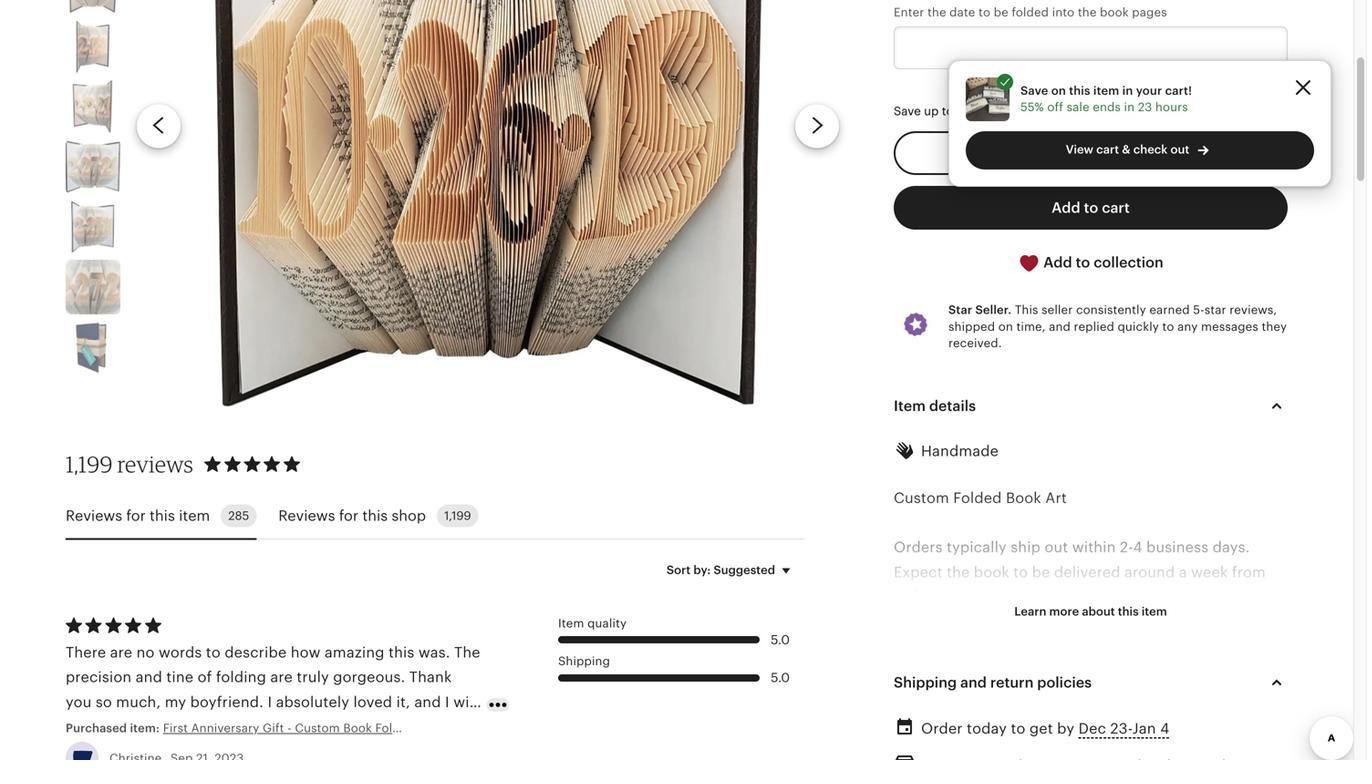 Task type: locate. For each thing, give the bounding box(es) containing it.
1 horizontal spatial for
[[339, 508, 359, 524]]

the inside there are no words to describe how amazing this was. the precision and tine of folding are truly gorgeous. thank you so much, my boyfriend. i absolutely loved it, and i will be ordering more. ♡
[[454, 645, 481, 661]]

replied
[[1074, 320, 1115, 334]]

the right into
[[1078, 6, 1097, 19]]

seller.
[[976, 303, 1012, 317]]

of down during
[[1078, 639, 1092, 655]]

1 vertical spatial item
[[558, 617, 584, 631]]

0 horizontal spatial reviews
[[66, 508, 122, 524]]

and inside orders typically ship out within 2-4 business days. expect the book to be delivered around a week from ordering. rush service is also available by selecting "overnight creation" during checkout. the rush service expedites the production of your book and guarantees to ship out the next business day.
[[1172, 639, 1198, 655]]

the right 20%
[[984, 105, 1003, 118]]

2 horizontal spatial first
[[1075, 738, 1103, 755]]

folded up gift.
[[984, 714, 1030, 730]]

1 horizontal spatial are
[[270, 670, 293, 686]]

item left 285
[[179, 508, 210, 524]]

around
[[1125, 565, 1175, 581]]

business down production
[[1036, 664, 1099, 680]]

by inside orders typically ship out within 2-4 business days. expect the book to be delivered around a week from ordering. rush service is also available by selecting "overnight creation" during checkout. the rush service expedites the production of your book and guarantees to ship out the next business day.
[[1172, 589, 1190, 606]]

1 horizontal spatial this
[[1015, 303, 1039, 317]]

quickly
[[1118, 320, 1159, 334]]

1 horizontal spatial first
[[1006, 105, 1028, 118]]

first anniversary gift custom book fold paper anniversary image 4 image
[[66, 80, 120, 134]]

1 horizontal spatial item
[[894, 398, 926, 415]]

0 horizontal spatial 4
[[1133, 540, 1143, 556]]

2 reviews from the left
[[279, 508, 335, 524]]

shipping for shipping and return policies
[[894, 675, 957, 692]]

0 horizontal spatial on
[[999, 320, 1013, 334]]

2 horizontal spatial item
[[1142, 605, 1167, 619]]

folded left into
[[1012, 6, 1049, 19]]

enter
[[894, 6, 925, 19]]

to right up on the top of the page
[[942, 105, 954, 118]]

first down "order"
[[894, 738, 922, 755]]

"overnight
[[894, 614, 971, 631]]

this right about
[[1118, 605, 1139, 619]]

item inside dropdown button
[[894, 398, 926, 415]]

0 horizontal spatial be
[[66, 719, 84, 736]]

0 horizontal spatial business
[[1036, 664, 1099, 680]]

business up a
[[1147, 540, 1209, 556]]

0 horizontal spatial shipping
[[558, 655, 610, 669]]

this
[[1069, 84, 1091, 97], [150, 508, 175, 524], [362, 508, 388, 524], [1118, 605, 1139, 619], [389, 645, 415, 661]]

learn more button
[[1176, 105, 1241, 118]]

1 horizontal spatial 4
[[1160, 721, 1170, 738]]

item inside save on this item in your cart! 55% off sale ends in 23 hours
[[1094, 84, 1120, 97]]

1 vertical spatial your
[[1096, 639, 1128, 655]]

save for ends
[[1021, 84, 1049, 97]]

save
[[1021, 84, 1049, 97], [894, 105, 921, 118]]

service up guarantees
[[1237, 614, 1288, 631]]

0 vertical spatial is
[[1058, 589, 1069, 606]]

1 horizontal spatial out
[[1045, 540, 1069, 556]]

loved
[[353, 695, 392, 711]]

20%
[[957, 105, 981, 118]]

2 vertical spatial out
[[947, 664, 970, 680]]

ship down expedites
[[913, 664, 943, 680]]

1,199 left reviews
[[66, 451, 113, 478]]

expedites
[[894, 639, 964, 655]]

reviews right 285
[[279, 508, 335, 524]]

1 vertical spatial 1,199
[[444, 510, 471, 523]]

are left no
[[110, 645, 132, 661]]

you left so
[[66, 695, 92, 711]]

Add your personalization text field
[[894, 26, 1288, 69]]

0 vertical spatial your
[[1136, 84, 1163, 97]]

0 vertical spatial learn
[[1176, 105, 1208, 118]]

the left rush
[[1171, 614, 1197, 631]]

1 horizontal spatial on
[[1052, 84, 1066, 97]]

be left delivered
[[1032, 565, 1050, 581]]

the down typically at the bottom of page
[[947, 565, 970, 581]]

first anniversary gift custom book fold paper anniversary image 7 image
[[66, 260, 120, 315]]

the
[[1171, 614, 1197, 631], [454, 645, 481, 661], [1045, 738, 1071, 755]]

0 vertical spatial are
[[110, 645, 132, 661]]

1 vertical spatial business
[[1036, 664, 1099, 680]]

this left shop
[[362, 508, 388, 524]]

1 vertical spatial be
[[1032, 565, 1050, 581]]

to inside save up to 20% the first time you pay with klarna. learn more
[[942, 105, 954, 118]]

0 horizontal spatial for
[[126, 508, 146, 524]]

thank
[[409, 670, 452, 686]]

add down view
[[1052, 200, 1081, 216]]

2 i from the left
[[445, 695, 450, 711]]

1 vertical spatial more
[[1050, 605, 1079, 619]]

add inside add to collection button
[[1044, 254, 1073, 271]]

1 horizontal spatial you
[[1060, 105, 1080, 118]]

item left the quality
[[558, 617, 584, 631]]

2 vertical spatial be
[[66, 719, 84, 736]]

be inside there are no words to describe how amazing this was. the precision and tine of folding are truly gorgeous. thank you so much, my boyfriend. i absolutely loved it, and i will be ordering more. ♡
[[66, 719, 84, 736]]

0 vertical spatial out
[[1171, 143, 1190, 156]]

orders typically ship out within 2-4 business days. expect the book to be delivered around a week from ordering. rush service is also available by selecting "overnight creation" during checkout. the rush service expedites the production of your book and guarantees to ship out the next business day.
[[894, 540, 1288, 680]]

suggested
[[714, 564, 775, 577]]

is right jan
[[1168, 714, 1180, 730]]

1 horizontal spatial ship
[[1011, 540, 1041, 556]]

first anniversary gift custom book fold paper anniversary image 6 image
[[66, 200, 120, 255]]

there
[[66, 645, 106, 661]]

1 horizontal spatial is
[[1168, 714, 1180, 730]]

save on this item in your cart! 55% off sale ends in 23 hours
[[1021, 84, 1192, 114]]

on
[[1052, 84, 1066, 97], [999, 320, 1013, 334]]

1 vertical spatial you
[[66, 695, 92, 711]]

learn
[[1176, 105, 1208, 118], [1015, 605, 1047, 619]]

delivered
[[1055, 565, 1121, 581]]

by down a
[[1172, 589, 1190, 606]]

this inside this custom folded book art sculpture is the perfect first anniversary gift. the first anniversary i
[[894, 714, 923, 730]]

0 horizontal spatial ship
[[913, 664, 943, 680]]

messages
[[1201, 320, 1259, 334]]

this inside save on this item in your cart! 55% off sale ends in 23 hours
[[1069, 84, 1091, 97]]

1 horizontal spatial learn
[[1176, 105, 1208, 118]]

0 vertical spatial the
[[1171, 614, 1197, 631]]

shipping
[[558, 655, 610, 669], [894, 675, 957, 692]]

to up gift.
[[1011, 721, 1026, 738]]

you inside save up to 20% the first time you pay with klarna. learn more
[[1060, 105, 1080, 118]]

this left custom
[[894, 714, 923, 730]]

expect
[[894, 565, 943, 581]]

to right words
[[206, 645, 221, 661]]

star
[[1205, 303, 1227, 317]]

within
[[1073, 540, 1116, 556]]

ship right typically at the bottom of page
[[1011, 540, 1041, 556]]

0 horizontal spatial service
[[1002, 589, 1054, 606]]

the
[[928, 6, 947, 19], [1078, 6, 1097, 19], [984, 105, 1003, 118], [947, 565, 970, 581], [968, 639, 991, 655], [974, 664, 997, 680], [1184, 714, 1207, 730]]

this inside there are no words to describe how amazing this was. the precision and tine of folding are truly gorgeous. thank you so much, my boyfriend. i absolutely loved it, and i will be ordering more. ♡
[[389, 645, 415, 661]]

learn down cart!
[[1176, 105, 1208, 118]]

1,199 inside tab list
[[444, 510, 471, 523]]

and right it,
[[414, 695, 441, 711]]

during
[[1046, 614, 1093, 631]]

first anniversary gift custom book fold paper anniversary image 8 image
[[66, 320, 120, 375]]

by right get
[[1057, 721, 1075, 738]]

1 vertical spatial of
[[198, 670, 212, 686]]

shipping down item quality
[[558, 655, 610, 669]]

service up 'creation"'
[[1002, 589, 1054, 606]]

1 horizontal spatial be
[[994, 6, 1009, 19]]

i right boyfriend.
[[268, 695, 272, 711]]

your inside orders typically ship out within 2-4 business days. expect the book to be delivered around a week from ordering. rush service is also available by selecting "overnight creation" during checkout. the rush service expedites the production of your book and guarantees to ship out the next business day.
[[1096, 639, 1128, 655]]

1 5.0 from the top
[[771, 633, 790, 648]]

0 vertical spatial more
[[1211, 105, 1241, 118]]

0 vertical spatial business
[[1147, 540, 1209, 556]]

in up with
[[1123, 84, 1133, 97]]

1 vertical spatial 5.0
[[771, 671, 790, 686]]

0 horizontal spatial of
[[198, 670, 212, 686]]

this up sale
[[1069, 84, 1091, 97]]

custom folded book art
[[894, 490, 1067, 507]]

0 vertical spatial by
[[1172, 589, 1190, 606]]

this inside 'dropdown button'
[[1118, 605, 1139, 619]]

this
[[1015, 303, 1039, 317], [894, 714, 923, 730]]

out right check
[[1171, 143, 1190, 156]]

save left up on the top of the page
[[894, 105, 921, 118]]

5.0 for item quality
[[771, 633, 790, 648]]

anniversary down today
[[926, 738, 1008, 755]]

off
[[1048, 100, 1064, 114]]

for down 1,199 reviews
[[126, 508, 146, 524]]

from
[[1232, 565, 1266, 581]]

learn inside 'dropdown button'
[[1015, 605, 1047, 619]]

1 horizontal spatial reviews
[[279, 508, 335, 524]]

on up off
[[1052, 84, 1066, 97]]

out down expedites
[[947, 664, 970, 680]]

book left pages
[[1100, 6, 1129, 19]]

to inside there are no words to describe how amazing this was. the precision and tine of folding are truly gorgeous. thank you so much, my boyfriend. i absolutely loved it, and i will be ordering more. ♡
[[206, 645, 221, 661]]

cart
[[1097, 143, 1119, 156], [1102, 200, 1130, 216]]

ship
[[1011, 540, 1041, 556], [913, 664, 943, 680]]

of
[[1078, 639, 1092, 655], [198, 670, 212, 686]]

item for item details
[[894, 398, 926, 415]]

0 vertical spatial 1,199
[[66, 451, 113, 478]]

to left collection
[[1076, 254, 1090, 271]]

2 vertical spatial item
[[1142, 605, 1167, 619]]

folded inside this custom folded book art sculpture is the perfect first anniversary gift. the first anniversary i
[[984, 714, 1030, 730]]

the inside save up to 20% the first time you pay with klarna. learn more
[[984, 105, 1003, 118]]

0 horizontal spatial 1,199
[[66, 451, 113, 478]]

reviews down 1,199 reviews
[[66, 508, 122, 524]]

0 vertical spatial in
[[1123, 84, 1133, 97]]

1 for from the left
[[126, 508, 146, 524]]

0 vertical spatial 4
[[1133, 540, 1143, 556]]

0 horizontal spatial item
[[179, 508, 210, 524]]

add up seller
[[1044, 254, 1073, 271]]

2 for from the left
[[339, 508, 359, 524]]

for left shop
[[339, 508, 359, 524]]

book down checkout.
[[1132, 639, 1168, 655]]

orders
[[894, 540, 943, 556]]

save up 55%
[[1021, 84, 1049, 97]]

0 vertical spatial item
[[1094, 84, 1120, 97]]

1 horizontal spatial service
[[1237, 614, 1288, 631]]

item left details on the bottom right
[[894, 398, 926, 415]]

1 vertical spatial on
[[999, 320, 1013, 334]]

of right the tine
[[198, 670, 212, 686]]

0 horizontal spatial i
[[268, 695, 272, 711]]

ends
[[1093, 100, 1121, 114]]

klarna.
[[1134, 105, 1173, 119]]

4 right jan
[[1160, 721, 1170, 738]]

2-
[[1120, 540, 1133, 556]]

be right date
[[994, 6, 1009, 19]]

custom
[[894, 490, 950, 507]]

0 horizontal spatial anniversary
[[926, 738, 1008, 755]]

5.0 for shipping
[[771, 671, 790, 686]]

your up day.
[[1096, 639, 1128, 655]]

and down seller
[[1049, 320, 1071, 334]]

add for add to collection
[[1044, 254, 1073, 271]]

are
[[110, 645, 132, 661], [270, 670, 293, 686]]

0 vertical spatial 5.0
[[771, 633, 790, 648]]

1 vertical spatial shipping
[[894, 675, 957, 692]]

1 vertical spatial learn
[[1015, 605, 1047, 619]]

1 horizontal spatial more
[[1211, 105, 1241, 118]]

the right the was.
[[454, 645, 481, 661]]

0 horizontal spatial you
[[66, 695, 92, 711]]

1 vertical spatial save
[[894, 105, 921, 118]]

book left art
[[1034, 714, 1070, 730]]

and inside this seller consistently earned 5-star reviews, shipped on time, and replied quickly to any messages they received.
[[1049, 320, 1071, 334]]

save up to 20% the first time you pay with klarna. learn more
[[894, 105, 1241, 119]]

first left time
[[1006, 105, 1028, 118]]

this inside this seller consistently earned 5-star reviews, shipped on time, and replied quickly to any messages they received.
[[1015, 303, 1039, 317]]

add inside add to cart button
[[1052, 200, 1081, 216]]

1 vertical spatial are
[[270, 670, 293, 686]]

item down around at the bottom of page
[[1142, 605, 1167, 619]]

are left truly on the left bottom of page
[[270, 670, 293, 686]]

get
[[1030, 721, 1053, 738]]

1 vertical spatial cart
[[1102, 200, 1130, 216]]

1 vertical spatial the
[[454, 645, 481, 661]]

0 vertical spatial ship
[[1011, 540, 1041, 556]]

0 vertical spatial of
[[1078, 639, 1092, 655]]

the down 'creation"'
[[968, 639, 991, 655]]

this up time,
[[1015, 303, 1039, 317]]

first anniversary gift custom book fold paper anniversary image 1 image
[[126, 0, 850, 414]]

1 vertical spatial add
[[1044, 254, 1073, 271]]

1,199 right shop
[[444, 510, 471, 523]]

0 vertical spatial shipping
[[558, 655, 610, 669]]

1 horizontal spatial save
[[1021, 84, 1049, 97]]

4 up around at the bottom of page
[[1133, 540, 1143, 556]]

1,199 reviews
[[66, 451, 194, 478]]

more inside 'dropdown button'
[[1050, 605, 1079, 619]]

be left 'ordering'
[[66, 719, 84, 736]]

2 5.0 from the top
[[771, 671, 790, 686]]

save for klarna.
[[894, 105, 921, 118]]

your up 23
[[1136, 84, 1163, 97]]

anniversary
[[926, 738, 1008, 755], [1107, 738, 1189, 755]]

on down seller.
[[999, 320, 1013, 334]]

1 vertical spatial 4
[[1160, 721, 1170, 738]]

with
[[1107, 105, 1131, 118]]

learn up production
[[1015, 605, 1047, 619]]

consistently
[[1076, 303, 1147, 317]]

you
[[1060, 105, 1080, 118], [66, 695, 92, 711]]

1 vertical spatial by
[[1057, 721, 1075, 738]]

2 vertical spatial the
[[1045, 738, 1071, 755]]

anniversary down jan
[[1107, 738, 1189, 755]]

add to collection button
[[894, 241, 1288, 286]]

first down dec
[[1075, 738, 1103, 755]]

item for on
[[1094, 84, 1120, 97]]

cart left &
[[1097, 143, 1119, 156]]

you left pay on the right of the page
[[1060, 105, 1080, 118]]

seller
[[1042, 303, 1073, 317]]

by
[[1172, 589, 1190, 606], [1057, 721, 1075, 738]]

checkout.
[[1097, 614, 1167, 631]]

the left perfect
[[1184, 714, 1207, 730]]

1 vertical spatial in
[[1124, 100, 1135, 114]]

more
[[1211, 105, 1241, 118], [1050, 605, 1079, 619]]

and left guarantees
[[1172, 639, 1198, 655]]

1 vertical spatial this
[[894, 714, 923, 730]]

save inside save up to 20% the first time you pay with klarna. learn more
[[894, 105, 921, 118]]

gift.
[[1012, 738, 1041, 755]]

this left the was.
[[389, 645, 415, 661]]

1 horizontal spatial item
[[1094, 84, 1120, 97]]

a
[[1179, 565, 1188, 581]]

this down reviews
[[150, 508, 175, 524]]

reviews
[[117, 451, 194, 478]]

shipping inside dropdown button
[[894, 675, 957, 692]]

to inside this seller consistently earned 5-star reviews, shipped on time, and replied quickly to any messages they received.
[[1163, 320, 1175, 334]]

and
[[1049, 320, 1071, 334], [1172, 639, 1198, 655], [136, 670, 162, 686], [961, 675, 987, 692], [414, 695, 441, 711]]

i left will
[[445, 695, 450, 711]]

1 reviews from the left
[[66, 508, 122, 524]]

dec
[[1079, 721, 1107, 738]]

and left return
[[961, 675, 987, 692]]

this for reviews for this item
[[150, 508, 175, 524]]

book inside this custom folded book art sculpture is the perfect first anniversary gift. the first anniversary i
[[1034, 714, 1070, 730]]

tab list
[[66, 494, 805, 541]]

shop
[[392, 508, 426, 524]]

by:
[[694, 564, 711, 577]]

cart inside button
[[1102, 200, 1130, 216]]

1 horizontal spatial shipping
[[894, 675, 957, 692]]

absolutely
[[276, 695, 349, 711]]

production
[[995, 639, 1074, 655]]

1 horizontal spatial anniversary
[[1107, 738, 1189, 755]]

to
[[979, 6, 991, 19], [942, 105, 954, 118], [1084, 200, 1099, 216], [1076, 254, 1090, 271], [1163, 320, 1175, 334], [1014, 565, 1028, 581], [206, 645, 221, 661], [894, 664, 909, 680], [1011, 721, 1026, 738]]

no
[[136, 645, 155, 661]]

shipping down expedites
[[894, 675, 957, 692]]

check
[[1134, 143, 1168, 156]]

item up "ends"
[[1094, 84, 1120, 97]]

cart!
[[1166, 84, 1192, 97]]

0 vertical spatial save
[[1021, 84, 1049, 97]]

of inside orders typically ship out within 2-4 business days. expect the book to be delivered around a week from ordering. rush service is also available by selecting "overnight creation" during checkout. the rush service expedites the production of your book and guarantees to ship out the next business day.
[[1078, 639, 1092, 655]]

out left within
[[1045, 540, 1069, 556]]

in left 23
[[1124, 100, 1135, 114]]

to down earned
[[1163, 320, 1175, 334]]

0 horizontal spatial the
[[454, 645, 481, 661]]

more.
[[153, 719, 194, 736]]

typically
[[947, 540, 1007, 556]]

learn more about this item
[[1015, 605, 1167, 619]]

1 horizontal spatial of
[[1078, 639, 1092, 655]]

0 horizontal spatial by
[[1057, 721, 1075, 738]]

the inside this custom folded book art sculpture is the perfect first anniversary gift. the first anniversary i
[[1184, 714, 1207, 730]]

1 vertical spatial item
[[179, 508, 210, 524]]

1 horizontal spatial by
[[1172, 589, 1190, 606]]

0 vertical spatial this
[[1015, 303, 1039, 317]]

the down order today to get by dec 23-jan 4 at bottom right
[[1045, 738, 1071, 755]]

1 horizontal spatial i
[[445, 695, 450, 711]]

is left 'also'
[[1058, 589, 1069, 606]]

and inside dropdown button
[[961, 675, 987, 692]]

1 horizontal spatial the
[[1045, 738, 1071, 755]]

save inside save on this item in your cart! 55% off sale ends in 23 hours
[[1021, 84, 1049, 97]]

0 horizontal spatial save
[[894, 105, 921, 118]]

folded
[[1012, 6, 1049, 19], [984, 714, 1030, 730]]

5.0
[[771, 633, 790, 648], [771, 671, 790, 686]]

1 anniversary from the left
[[926, 738, 1008, 755]]

time,
[[1017, 320, 1046, 334]]

0 vertical spatial you
[[1060, 105, 1080, 118]]

cart up collection
[[1102, 200, 1130, 216]]

the left next
[[974, 664, 997, 680]]

shipped
[[949, 320, 995, 334]]

is
[[1058, 589, 1069, 606], [1168, 714, 1180, 730]]

0 horizontal spatial is
[[1058, 589, 1069, 606]]



Task type: describe. For each thing, give the bounding box(es) containing it.
learn inside save up to 20% the first time you pay with klarna. learn more
[[1176, 105, 1208, 118]]

and down no
[[136, 670, 162, 686]]

&
[[1122, 143, 1131, 156]]

more inside save up to 20% the first time you pay with klarna. learn more
[[1211, 105, 1241, 118]]

0 vertical spatial service
[[1002, 589, 1054, 606]]

the inside this custom folded book art sculpture is the perfect first anniversary gift. the first anniversary i
[[1045, 738, 1071, 755]]

the inside orders typically ship out within 2-4 business days. expect the book to be delivered around a week from ordering. rush service is also available by selecting "overnight creation" during checkout. the rush service expedites the production of your book and guarantees to ship out the next business day.
[[1171, 614, 1197, 631]]

to up 'creation"'
[[1014, 565, 1028, 581]]

order today to get by dec 23-jan 4
[[921, 721, 1170, 738]]

1 vertical spatial service
[[1237, 614, 1288, 631]]

this for save on this item in your cart! 55% off sale ends in 23 hours
[[1069, 84, 1091, 97]]

this for first
[[894, 714, 923, 730]]

enter the date to be folded into the book pages
[[894, 6, 1167, 19]]

pages
[[1132, 6, 1167, 19]]

sort by: suggested
[[667, 564, 775, 577]]

folding
[[216, 670, 266, 686]]

days.
[[1213, 540, 1250, 556]]

any
[[1178, 320, 1198, 334]]

2 horizontal spatial out
[[1171, 143, 1190, 156]]

tab list containing reviews for this item
[[66, 494, 805, 541]]

this for reviews for this shop
[[362, 508, 388, 524]]

star
[[949, 303, 973, 317]]

tine
[[166, 670, 194, 686]]

ordering
[[88, 719, 149, 736]]

reviews for reviews for this item
[[66, 508, 122, 524]]

0 vertical spatial cart
[[1097, 143, 1119, 156]]

add to cart button
[[894, 186, 1288, 230]]

sort by: suggested button
[[653, 552, 811, 590]]

details
[[929, 398, 976, 415]]

for for shop
[[339, 508, 359, 524]]

is inside this custom folded book art sculpture is the perfect first anniversary gift. the first anniversary i
[[1168, 714, 1180, 730]]

reviews for this item
[[66, 508, 210, 524]]

my
[[165, 695, 186, 711]]

of inside there are no words to describe how amazing this was. the precision and tine of folding are truly gorgeous. thank you so much, my boyfriend. i absolutely loved it, and i will be ordering more. ♡
[[198, 670, 212, 686]]

you inside there are no words to describe how amazing this was. the precision and tine of folding are truly gorgeous. thank you so much, my boyfriend. i absolutely loved it, and i will be ordering more. ♡
[[66, 695, 92, 711]]

first anniversary gift custom book fold paper anniversary image 3 image
[[66, 19, 120, 74]]

shipping and return policies button
[[878, 661, 1305, 705]]

folded
[[954, 490, 1002, 507]]

learn more about this item button
[[1001, 596, 1181, 629]]

much,
[[116, 695, 161, 711]]

date
[[950, 6, 976, 19]]

add to collection
[[1040, 254, 1164, 271]]

the left date
[[928, 6, 947, 19]]

1,199 for 1,199 reviews
[[66, 451, 113, 478]]

item:
[[130, 722, 160, 736]]

ordering.
[[894, 589, 960, 606]]

on inside this seller consistently earned 5-star reviews, shipped on time, and replied quickly to any messages they received.
[[999, 320, 1013, 334]]

4 inside orders typically ship out within 2-4 business days. expect the book to be delivered around a week from ordering. rush service is also available by selecting "overnight creation" during checkout. the rush service expedites the production of your book and guarantees to ship out the next business day.
[[1133, 540, 1143, 556]]

describe
[[225, 645, 287, 661]]

23
[[1138, 100, 1153, 114]]

was.
[[419, 645, 450, 661]]

truly
[[297, 670, 329, 686]]

to up add to collection button
[[1084, 200, 1099, 216]]

star seller.
[[949, 303, 1012, 317]]

♡
[[198, 719, 213, 736]]

1 i from the left
[[268, 695, 272, 711]]

into
[[1052, 6, 1075, 19]]

your inside save on this item in your cart! 55% off sale ends in 23 hours
[[1136, 84, 1163, 97]]

also
[[1073, 589, 1102, 606]]

0 vertical spatial folded
[[1012, 6, 1049, 19]]

is inside orders typically ship out within 2-4 business days. expect the book to be delivered around a week from ordering. rush service is also available by selecting "overnight creation" during checkout. the rush service expedites the production of your book and guarantees to ship out the next business day.
[[1058, 589, 1069, 606]]

book up rush
[[974, 565, 1010, 581]]

0 horizontal spatial out
[[947, 664, 970, 680]]

view
[[1066, 143, 1094, 156]]

how
[[291, 645, 321, 661]]

1 vertical spatial ship
[[913, 664, 943, 680]]

first inside save up to 20% the first time you pay with klarna. learn more
[[1006, 105, 1028, 118]]

first anniversary gift custom book fold paper anniversary image 5 image
[[66, 140, 120, 194]]

this custom folded book art sculpture is the perfect first anniversary gift. the first anniversary i
[[894, 714, 1274, 761]]

pay
[[1084, 105, 1104, 118]]

up
[[924, 105, 939, 118]]

boyfriend.
[[190, 695, 264, 711]]

on inside save on this item in your cart! 55% off sale ends in 23 hours
[[1052, 84, 1066, 97]]

reviews for reviews for this shop
[[279, 508, 335, 524]]

this for time,
[[1015, 303, 1039, 317]]

item quality
[[558, 617, 627, 631]]

item for item quality
[[558, 617, 584, 631]]

there are no words to describe how amazing this was. the precision and tine of folding are truly gorgeous. thank you so much, my boyfriend. i absolutely loved it, and i will be ordering more. ♡
[[66, 645, 481, 736]]

so
[[96, 695, 112, 711]]

item details button
[[878, 385, 1305, 428]]

week
[[1192, 565, 1228, 581]]

view cart & check out
[[1066, 143, 1190, 156]]

item inside 'dropdown button'
[[1142, 605, 1167, 619]]

amazing
[[325, 645, 385, 661]]

add to cart
[[1052, 200, 1130, 216]]

reviews for this shop
[[279, 508, 426, 524]]

23-
[[1111, 721, 1133, 738]]

1 horizontal spatial business
[[1147, 540, 1209, 556]]

creation"
[[975, 614, 1042, 631]]

art
[[1074, 714, 1093, 730]]

0 horizontal spatial first
[[894, 738, 922, 755]]

this seller consistently earned 5-star reviews, shipped on time, and replied quickly to any messages they received.
[[949, 303, 1287, 350]]

to down expedites
[[894, 664, 909, 680]]

guarantees
[[1202, 639, 1282, 655]]

view cart & check out link
[[966, 131, 1315, 170]]

add for add to cart
[[1052, 200, 1081, 216]]

0 vertical spatial be
[[994, 6, 1009, 19]]

item details
[[894, 398, 976, 415]]

policies
[[1037, 675, 1092, 692]]

they
[[1262, 320, 1287, 334]]

will
[[454, 695, 478, 711]]

book
[[1006, 490, 1042, 507]]

item for for
[[179, 508, 210, 524]]

handmade
[[921, 444, 999, 460]]

it,
[[396, 695, 410, 711]]

time
[[1031, 105, 1057, 118]]

precision
[[66, 670, 132, 686]]

to right date
[[979, 6, 991, 19]]

reviews,
[[1230, 303, 1278, 317]]

sale
[[1067, 100, 1090, 114]]

55%
[[1021, 100, 1044, 114]]

1 vertical spatial out
[[1045, 540, 1069, 556]]

for for item
[[126, 508, 146, 524]]

shipping for shipping
[[558, 655, 610, 669]]

return
[[991, 675, 1034, 692]]

1,199 for 1,199
[[444, 510, 471, 523]]

gorgeous.
[[333, 670, 405, 686]]

2 anniversary from the left
[[1107, 738, 1189, 755]]

0 horizontal spatial are
[[110, 645, 132, 661]]

be inside orders typically ship out within 2-4 business days. expect the book to be delivered around a week from ordering. rush service is also available by selecting "overnight creation" during checkout. the rush service expedites the production of your book and guarantees to ship out the next business day.
[[1032, 565, 1050, 581]]

purchased
[[66, 722, 127, 736]]

hours
[[1156, 100, 1188, 114]]

today
[[967, 721, 1007, 738]]

custom
[[927, 714, 980, 730]]

day.
[[1103, 664, 1132, 680]]

sort
[[667, 564, 691, 577]]

about
[[1082, 605, 1115, 619]]



Task type: vqa. For each thing, say whether or not it's contained in the screenshot.
the 'are' in 🔴   Alongside Its Durability, Our Wallets Are Built-In With
no



